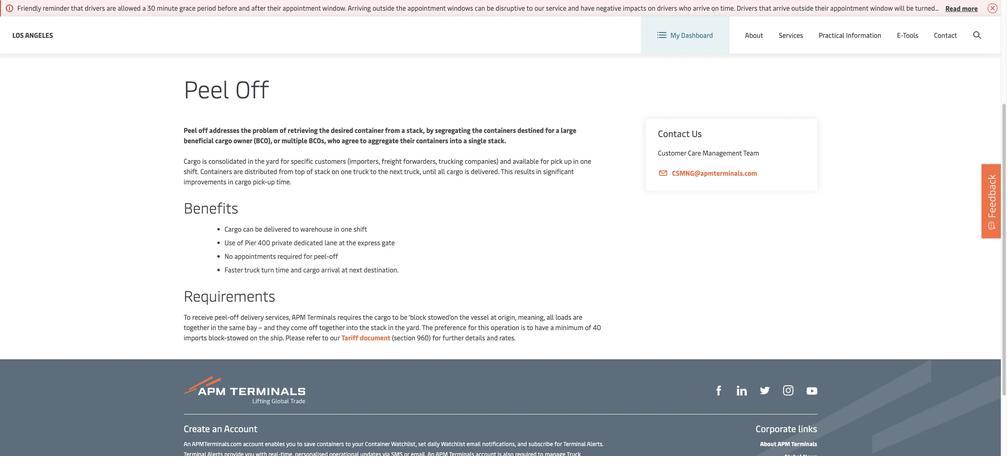 Task type: describe. For each thing, give the bounding box(es) containing it.
terminals inside an apmterminals.com account enables you to save containers to your container watchlist, set daily watchlist email notifications, and subscribe for terminal alerts. terminal alerts provide you with real-time, personalised operational updates via sms or email. an apm terminals account is also required to manage truc
[[449, 451, 474, 457]]

provide
[[224, 451, 244, 457]]

0 vertical spatial off
[[235, 46, 243, 54]]

of inside to receive peel-off delivery services, apm terminals requires the cargo to be 'block stowed'on the vessel at origin, meaning, all loads are together in the same bay – and they come off together into the stack in the yard. the preference for this operation is to have a minimum of 40 imports block-stowed on the ship. please refer to our
[[585, 323, 591, 332]]

more
[[962, 4, 978, 13]]

to left 'block
[[392, 313, 399, 322]]

0 vertical spatial one
[[580, 157, 591, 166]]

to inside peel off addresses the problem of retrieving the desired container from a stack, by segregating the containers destined for a large beneficial cargo owner (bco), or multiple bcos, who agree to aggregate their containers into a single stack.
[[360, 136, 367, 145]]

multiple
[[282, 136, 307, 145]]

cargo left 'pick-'
[[235, 177, 251, 186]]

links
[[798, 423, 817, 435]]

into for the
[[346, 323, 358, 332]]

have inside to receive peel-off delivery services, apm terminals requires the cargo to be 'block stowed'on the vessel at origin, meaning, all loads are together in the same bay – and they come off together into the stack in the yard. the preference for this operation is to have a minimum of 40 imports block-stowed on the ship. please refer to our
[[535, 323, 549, 332]]

allowed
[[118, 3, 141, 12]]

retrieving
[[288, 126, 318, 135]]

use of pier 400 private dedicated lane at the express gate
[[225, 238, 395, 247]]

reminder
[[43, 3, 69, 12]]

practical
[[819, 31, 844, 40]]

at for the
[[339, 238, 345, 247]]

truck,
[[404, 167, 421, 176]]

youtube image
[[806, 388, 817, 395]]

global
[[842, 24, 861, 33]]

container
[[355, 126, 384, 135]]

switch location button
[[756, 24, 815, 33]]

linkedin__x28_alt_x29__3_ link
[[737, 385, 747, 396]]

at inside to receive peel-off delivery services, apm terminals requires the cargo to be 'block stowed'on the vessel at origin, meaning, all loads are together in the same bay – and they come off together into the stack in the yard. the preference for this operation is to have a minimum of 40 imports block-stowed on the ship. please refer to our
[[491, 313, 496, 322]]

0 horizontal spatial terminal
[[184, 451, 206, 457]]

turned
[[915, 3, 935, 12]]

1 horizontal spatial time.
[[720, 3, 735, 12]]

grace
[[179, 3, 196, 12]]

for left pick
[[540, 157, 549, 166]]

into for a
[[450, 136, 462, 145]]

requires
[[337, 313, 361, 322]]

your
[[352, 441, 364, 449]]

off down lane
[[329, 252, 338, 261]]

twitter image
[[760, 386, 770, 396]]

addresses
[[209, 126, 239, 135]]

turn
[[261, 266, 274, 275]]

0 vertical spatial los angeles link
[[12, 30, 53, 40]]

my
[[670, 31, 680, 40]]

be left 'disruptive'
[[487, 3, 494, 12]]

2 vertical spatial one
[[341, 225, 352, 234]]

bay
[[247, 323, 257, 332]]

gate
[[382, 238, 395, 247]]

on right "impacts"
[[648, 3, 655, 12]]

global menu
[[842, 24, 879, 33]]

to right 'disruptive'
[[526, 3, 533, 12]]

peel off
[[184, 72, 269, 105]]

contact for contact
[[934, 31, 957, 40]]

delivery
[[240, 313, 264, 322]]

is down companies)
[[465, 167, 469, 176]]

and down this
[[487, 334, 498, 343]]

time. inside cargo is consolidated in the yard for specific customers (importers, freight forwarders, trucking companies) and available for pick up in one shift. containers are distributed from top of stack on one truck to the next truck, until all cargo is delivered. this results in significant improvements in cargo pick-up time.
[[276, 177, 291, 186]]

(section
[[392, 334, 415, 343]]

of inside peel off addresses the problem of retrieving the desired container from a stack, by segregating the containers destined for a large beneficial cargo owner (bco), or multiple bcos, who agree to aggregate their containers into a single stack.
[[280, 126, 286, 135]]

and inside an apmterminals.com account enables you to save containers to your container watchlist, set daily watchlist email notifications, and subscribe for terminal alerts. terminal alerts provide you with real-time, personalised operational updates via sms or email. an apm terminals account is also required to manage truc
[[517, 441, 527, 449]]

0 horizontal spatial you
[[245, 451, 254, 457]]

private
[[272, 238, 292, 247]]

0 horizontal spatial an
[[184, 441, 191, 449]]

1 horizontal spatial receive
[[962, 3, 983, 12]]

destination.
[[364, 266, 399, 275]]

peel off addresses the problem of retrieving the desired container from a stack, by segregating the containers destined for a large beneficial cargo owner (bco), or multiple bcos, who agree to aggregate their containers into a single stack.
[[184, 126, 576, 145]]

create an account
[[184, 423, 257, 435]]

is up containers on the top left of the page
[[202, 157, 207, 166]]

in up distributed
[[248, 157, 253, 166]]

csmng@apmterminals.com link
[[658, 168, 805, 179]]

from inside cargo is consolidated in the yard for specific customers (importers, freight forwarders, trucking companies) and available for pick up in one shift. containers are distributed from top of stack on one truck to the next truck, until all cargo is delivered. this results in significant improvements in cargo pick-up time.
[[279, 167, 293, 176]]

this
[[478, 323, 489, 332]]

in up (section
[[388, 323, 394, 332]]

preference
[[434, 323, 466, 332]]

1 horizontal spatial create
[[940, 24, 959, 33]]

0 horizontal spatial required
[[277, 252, 302, 261]]

bcos,
[[309, 136, 326, 145]]

1 horizontal spatial up
[[564, 157, 572, 166]]

off up refer
[[309, 323, 318, 332]]

cargo inside to receive peel-off delivery services, apm terminals requires the cargo to be 'block stowed'on the vessel at origin, meaning, all loads are together in the same bay – and they come off together into the stack in the yard. the preference for this operation is to have a minimum of 40 imports block-stowed on the ship. please refer to our
[[374, 313, 391, 322]]

warehouse
[[300, 225, 332, 234]]

shift
[[354, 225, 367, 234]]

forwarders,
[[403, 157, 437, 166]]

time,
[[281, 451, 294, 457]]

to inside cargo is consolidated in the yard for specific customers (importers, freight forwarders, trucking companies) and available for pick up in one shift. containers are distributed from top of stack on one truck to the next truck, until all cargo is delivered. this results in significant improvements in cargo pick-up time.
[[370, 167, 377, 176]]

on inside to receive peel-off delivery services, apm terminals requires the cargo to be 'block stowed'on the vessel at origin, meaning, all loads are together in the same bay – and they come off together into the stack in the yard. the preference for this operation is to have a minimum of 40 imports block-stowed on the ship. please refer to our
[[250, 334, 257, 343]]

1 vertical spatial account
[[476, 451, 496, 457]]

0 horizontal spatial up
[[267, 177, 275, 186]]

2 outside from the left
[[791, 3, 813, 12]]

cargo down trucking
[[447, 167, 463, 176]]

rates.
[[499, 334, 516, 343]]

a left single
[[463, 136, 467, 145]]

to left save
[[297, 441, 302, 449]]

0 vertical spatial you
[[286, 441, 296, 449]]

via
[[382, 451, 390, 457]]

ship.
[[270, 334, 284, 343]]

to
[[184, 313, 191, 322]]

1 vertical spatial off
[[235, 72, 269, 105]]

truck inside cargo is consolidated in the yard for specific customers (importers, freight forwarders, trucking companies) and available for pick up in one shift. containers are distributed from top of stack on one truck to the next truck, until all cargo is delivered. this results in significant improvements in cargo pick-up time.
[[353, 167, 369, 176]]

for inside to receive peel-off delivery services, apm terminals requires the cargo to be 'block stowed'on the vessel at origin, meaning, all loads are together in the same bay – and they come off together into the stack in the yard. the preference for this operation is to have a minimum of 40 imports block-stowed on the ship. please refer to our
[[468, 323, 477, 332]]

0 horizontal spatial account
[[243, 441, 264, 449]]

care
[[688, 148, 701, 158]]

cargo left arrival
[[303, 266, 320, 275]]

0 horizontal spatial can
[[243, 225, 253, 234]]

alerts
[[207, 451, 223, 457]]

0 vertical spatial peel
[[222, 46, 234, 54]]

1 vertical spatial truck
[[244, 266, 260, 275]]

about button
[[745, 16, 763, 54]]

(bco),
[[254, 136, 272, 145]]

peel for off
[[184, 72, 229, 105]]

about for about
[[745, 31, 763, 40]]

to right refer
[[322, 334, 328, 343]]

notifications,
[[482, 441, 516, 449]]

0 horizontal spatial create
[[184, 423, 210, 435]]

segregating
[[435, 126, 471, 135]]

on left drivers at right
[[711, 3, 719, 12]]

updates
[[360, 451, 381, 457]]

cargo inside peel off addresses the problem of retrieving the desired container from a stack, by segregating the containers destined for a large beneficial cargo owner (bco), or multiple bcos, who agree to aggregate their containers into a single stack.
[[215, 136, 232, 145]]

freight
[[382, 157, 402, 166]]

1 that from the left
[[71, 3, 83, 12]]

real-
[[268, 451, 281, 457]]

shape link
[[714, 385, 724, 396]]

and inside cargo is consolidated in the yard for specific customers (importers, freight forwarders, trucking companies) and available for pick up in one shift. containers are distributed from top of stack on one truck to the next truck, until all cargo is delivered. this results in significant improvements in cargo pick-up time.
[[500, 157, 511, 166]]

1 horizontal spatial containers
[[416, 136, 448, 145]]

3 appointment from the left
[[830, 3, 868, 12]]

available
[[513, 157, 539, 166]]

all inside to receive peel-off delivery services, apm terminals requires the cargo to be 'block stowed'on the vessel at origin, meaning, all loads are together in the same bay – and they come off together into the stack in the yard. the preference for this operation is to have a minimum of 40 imports block-stowed on the ship. please refer to our
[[547, 313, 554, 322]]

same
[[229, 323, 245, 332]]

and right time
[[291, 266, 302, 275]]

yard. the
[[406, 323, 433, 332]]

in up block-
[[211, 323, 216, 332]]

email.
[[411, 451, 426, 457]]

0 vertical spatial are
[[107, 3, 116, 12]]

pier
[[245, 238, 256, 247]]

apm inside an apmterminals.com account enables you to save containers to your container watchlist, set daily watchlist email notifications, and subscribe for terminal alerts. terminal alerts provide you with real-time, personalised operational updates via sms or email. an apm terminals account is also required to manage truc
[[436, 451, 448, 457]]

read more
[[945, 4, 978, 13]]

instagram image
[[783, 386, 793, 396]]

windows
[[447, 3, 473, 12]]

/
[[936, 24, 939, 33]]

be up 400
[[255, 225, 262, 234]]

email
[[467, 441, 481, 449]]

for down "dedicated"
[[304, 252, 312, 261]]

imports
[[184, 334, 207, 343]]

subscribe
[[528, 441, 553, 449]]

window.
[[322, 3, 346, 12]]

to down meaning,
[[527, 323, 533, 332]]

agree
[[342, 136, 359, 145]]

for right yard
[[281, 157, 289, 166]]

a left large
[[556, 126, 559, 135]]

off up the same
[[230, 313, 239, 322]]

1 vertical spatial one
[[341, 167, 352, 176]]

(importers,
[[348, 157, 380, 166]]

with
[[256, 451, 267, 457]]

la orange image
[[0, 0, 1001, 42]]

0 horizontal spatial their
[[267, 3, 281, 12]]

a left 30
[[142, 3, 146, 12]]

close alert image
[[988, 3, 998, 13]]

peel- inside to receive peel-off delivery services, apm terminals requires the cargo to be 'block stowed'on the vessel at origin, meaning, all loads are together in the same bay – and they come off together into the stack in the yard. the preference for this operation is to have a minimum of 40 imports block-stowed on the ship. please refer to our
[[215, 313, 230, 322]]

corporate links
[[756, 423, 817, 435]]

0 vertical spatial have
[[581, 3, 594, 12]]

apmterminals.com
[[192, 441, 242, 449]]

their inside peel off addresses the problem of retrieving the desired container from a stack, by segregating the containers destined for a large beneficial cargo owner (bco), or multiple bcos, who agree to aggregate their containers into a single stack.
[[400, 136, 415, 145]]

login
[[919, 24, 935, 33]]

of right use
[[237, 238, 243, 247]]

daily
[[427, 441, 440, 449]]

cargo is consolidated in the yard for specific customers (importers, freight forwarders, trucking companies) and available for pick up in one shift. containers are distributed from top of stack on one truck to the next truck, until all cargo is delivered. this results in significant improvements in cargo pick-up time.
[[184, 157, 591, 186]]

on inside cargo is consolidated in the yard for specific customers (importers, freight forwarders, trucking companies) and available for pick up in one shift. containers are distributed from top of stack on one truck to the next truck, until all cargo is delivered. this results in significant improvements in cargo pick-up time.
[[332, 167, 339, 176]]

1 vertical spatial terminals
[[791, 441, 817, 449]]

owner
[[233, 136, 252, 145]]

read more button
[[945, 3, 978, 13]]

customers
[[315, 157, 346, 166]]

set
[[418, 441, 426, 449]]

csmng@apmterminals.com
[[672, 169, 757, 178]]

are inside cargo is consolidated in the yard for specific customers (importers, freight forwarders, trucking companies) and available for pick up in one shift. containers are distributed from top of stack on one truck to the next truck, until all cargo is delivered. this results in significant improvements in cargo pick-up time.
[[234, 167, 243, 176]]

in up lane
[[334, 225, 339, 234]]

tariff document link
[[341, 334, 390, 343]]

services button
[[779, 16, 803, 54]]

to left your
[[345, 441, 351, 449]]

linkedin image
[[737, 386, 747, 396]]

in right pick
[[573, 157, 579, 166]]

1 horizontal spatial can
[[475, 3, 485, 12]]



Task type: vqa. For each thing, say whether or not it's contained in the screenshot.
'apmt icon 135'
no



Task type: locate. For each thing, give the bounding box(es) containing it.
off inside peel off addresses the problem of retrieving the desired container from a stack, by segregating the containers destined for a large beneficial cargo owner (bco), or multiple bcos, who agree to aggregate their containers into a single stack.
[[198, 126, 208, 135]]

1 vertical spatial account
[[224, 423, 257, 435]]

account inside "login / create account" link
[[961, 24, 985, 33]]

are inside to receive peel-off delivery services, apm terminals requires the cargo to be 'block stowed'on the vessel at origin, meaning, all loads are together in the same bay – and they come off together into the stack in the yard. the preference for this operation is to have a minimum of 40 imports block-stowed on the ship. please refer to our
[[573, 313, 582, 322]]

peel for off
[[184, 126, 197, 135]]

account down email on the bottom left
[[476, 451, 496, 457]]

0 horizontal spatial angeles
[[25, 30, 53, 39]]

0 vertical spatial terminals
[[307, 313, 336, 322]]

2 horizontal spatial apm
[[778, 441, 790, 449]]

2 horizontal spatial their
[[815, 3, 829, 12]]

containers down by
[[416, 136, 448, 145]]

service
[[546, 3, 566, 12]]

stack.
[[488, 136, 506, 145]]

1 horizontal spatial arrive
[[773, 3, 790, 12]]

containers
[[484, 126, 516, 135], [416, 136, 448, 145], [317, 441, 344, 449]]

0 vertical spatial an
[[184, 441, 191, 449]]

0 vertical spatial from
[[385, 126, 400, 135]]

for right 960)
[[432, 334, 441, 343]]

beneficial
[[184, 136, 214, 145]]

services,
[[265, 313, 290, 322]]

1 vertical spatial an
[[427, 451, 434, 457]]

960)
[[417, 334, 431, 343]]

0 horizontal spatial truck
[[244, 266, 260, 275]]

0 vertical spatial our
[[534, 3, 544, 12]]

in right 'results'
[[536, 167, 542, 176]]

0 horizontal spatial or
[[274, 136, 280, 145]]

1 appointment from the left
[[283, 3, 321, 12]]

0 horizontal spatial los
[[12, 30, 24, 39]]

faster
[[225, 266, 243, 275]]

1 horizontal spatial appointment
[[408, 3, 446, 12]]

or right (bco),
[[274, 136, 280, 145]]

and up the this
[[500, 157, 511, 166]]

stack inside to receive peel-off delivery services, apm terminals requires the cargo to be 'block stowed'on the vessel at origin, meaning, all loads are together in the same bay – and they come off together into the stack in the yard. the preference for this operation is to have a minimum of 40 imports block-stowed on the ship. please refer to our
[[371, 323, 387, 332]]

1 horizontal spatial cargo
[[225, 225, 241, 234]]

team
[[743, 148, 759, 158]]

1 arrive from the left
[[693, 3, 710, 12]]

2 vertical spatial apm
[[436, 451, 448, 457]]

our inside to receive peel-off delivery services, apm terminals requires the cargo to be 'block stowed'on the vessel at origin, meaning, all loads are together in the same bay – and they come off together into the stack in the yard. the preference for this operation is to have a minimum of 40 imports block-stowed on the ship. please refer to our
[[330, 334, 340, 343]]

0 horizontal spatial receive
[[192, 313, 213, 322]]

1 horizontal spatial outside
[[791, 3, 813, 12]]

required
[[277, 252, 302, 261], [515, 451, 537, 457]]

1 vertical spatial stack
[[371, 323, 387, 332]]

1 horizontal spatial have
[[581, 3, 594, 12]]

2 together from the left
[[319, 323, 345, 332]]

o
[[1005, 3, 1007, 12]]

receive right to
[[192, 313, 213, 322]]

all right until
[[438, 167, 445, 176]]

or down watchlist,
[[404, 451, 409, 457]]

about apm terminals link
[[760, 441, 817, 449]]

0 vertical spatial who
[[679, 3, 691, 12]]

apm
[[292, 313, 306, 322], [778, 441, 790, 449], [436, 451, 448, 457]]

our
[[534, 3, 544, 12], [330, 334, 340, 343]]

angeles for los angeles > peel off
[[194, 46, 214, 54]]

who down desired
[[327, 136, 340, 145]]

at
[[339, 238, 345, 247], [342, 266, 348, 275], [491, 313, 496, 322]]

for inside an apmterminals.com account enables you to save containers to your container watchlist, set daily watchlist email notifications, and subscribe for terminal alerts. terminal alerts provide you with real-time, personalised operational updates via sms or email. an apm terminals account is also required to manage truc
[[554, 441, 562, 449]]

us
[[692, 127, 702, 140]]

1 horizontal spatial who
[[679, 3, 691, 12]]

0 horizontal spatial next
[[349, 266, 362, 275]]

all left loads at the bottom of page
[[547, 313, 554, 322]]

1 horizontal spatial peel-
[[314, 252, 329, 261]]

their right after
[[267, 3, 281, 12]]

their down stack,
[[400, 136, 415, 145]]

companies)
[[465, 157, 498, 166]]

1 vertical spatial apm
[[778, 441, 790, 449]]

terminal left the 'alerts.'
[[563, 441, 586, 449]]

for inside peel off addresses the problem of retrieving the desired container from a stack, by segregating the containers destined for a large beneficial cargo owner (bco), or multiple bcos, who agree to aggregate their containers into a single stack.
[[545, 126, 554, 135]]

1 horizontal spatial are
[[234, 167, 243, 176]]

1 vertical spatial time.
[[276, 177, 291, 186]]

delivered
[[264, 225, 291, 234]]

about down the corporate
[[760, 441, 776, 449]]

on down bay
[[250, 334, 257, 343]]

los down friendly
[[12, 30, 24, 39]]

switch
[[769, 24, 788, 33]]

1 horizontal spatial their
[[400, 136, 415, 145]]

loads
[[555, 313, 571, 322]]

and right –
[[264, 323, 275, 332]]

1 vertical spatial into
[[346, 323, 358, 332]]

have down meaning,
[[535, 323, 549, 332]]

before
[[218, 3, 237, 12]]

1 horizontal spatial account
[[476, 451, 496, 457]]

required inside an apmterminals.com account enables you to save containers to your container watchlist, set daily watchlist email notifications, and subscribe for terminal alerts. terminal alerts provide you with real-time, personalised operational updates via sms or email. an apm terminals account is also required to manage truc
[[515, 451, 537, 457]]

to down '(importers,'
[[370, 167, 377, 176]]

0 vertical spatial time.
[[720, 3, 735, 12]]

is inside an apmterminals.com account enables you to save containers to your container watchlist, set daily watchlist email notifications, and subscribe for terminal alerts. terminal alerts provide you with real-time, personalised operational updates via sms or email. an apm terminals account is also required to manage truc
[[498, 451, 502, 457]]

1 horizontal spatial account
[[961, 24, 985, 33]]

container
[[365, 441, 390, 449]]

1 horizontal spatial terminal
[[563, 441, 586, 449]]

up down distributed
[[267, 177, 275, 186]]

0 horizontal spatial that
[[71, 3, 83, 12]]

0 horizontal spatial drivers
[[85, 3, 105, 12]]

0 vertical spatial all
[[438, 167, 445, 176]]

location
[[790, 24, 815, 33]]

a left stack,
[[401, 126, 405, 135]]

0 vertical spatial terminal
[[563, 441, 586, 449]]

2 vertical spatial at
[[491, 313, 496, 322]]

40
[[593, 323, 601, 332]]

to
[[526, 3, 533, 12], [360, 136, 367, 145], [370, 167, 377, 176], [292, 225, 299, 234], [392, 313, 399, 322], [527, 323, 533, 332], [322, 334, 328, 343], [297, 441, 302, 449], [345, 441, 351, 449], [538, 451, 543, 457]]

peel right >
[[222, 46, 234, 54]]

peel up beneficial
[[184, 126, 197, 135]]

cargo can be delivered to warehouse in one shift
[[225, 225, 367, 234]]

2 vertical spatial peel
[[184, 126, 197, 135]]

of left 40
[[585, 323, 591, 332]]

appointment left window. on the top left
[[283, 3, 321, 12]]

significant
[[543, 167, 574, 176]]

1 vertical spatial up
[[267, 177, 275, 186]]

1 outside from the left
[[373, 3, 395, 12]]

0 vertical spatial can
[[475, 3, 485, 12]]

0 horizontal spatial our
[[330, 334, 340, 343]]

all inside cargo is consolidated in the yard for specific customers (importers, freight forwarders, trucking companies) and available for pick up in one shift. containers are distributed from top of stack on one truck to the next truck, until all cargo is delivered. this results in significant improvements in cargo pick-up time.
[[438, 167, 445, 176]]

peel-
[[314, 252, 329, 261], [215, 313, 230, 322]]

1 horizontal spatial that
[[759, 3, 771, 12]]

arrival
[[321, 266, 340, 275]]

cargo for cargo can be delivered to warehouse in one shift
[[225, 225, 241, 234]]

1 horizontal spatial drivers
[[657, 3, 677, 12]]

future
[[985, 3, 1004, 12]]

account down more
[[961, 24, 985, 33]]

peel- up the same
[[215, 313, 230, 322]]

2 that from the left
[[759, 3, 771, 12]]

1 vertical spatial at
[[342, 266, 348, 275]]

to right 'delivered'
[[292, 225, 299, 234]]

on down customers
[[332, 167, 339, 176]]

from inside peel off addresses the problem of retrieving the desired container from a stack, by segregating the containers destined for a large beneficial cargo owner (bco), or multiple bcos, who agree to aggregate their containers into a single stack.
[[385, 126, 400, 135]]

from up aggregate
[[385, 126, 400, 135]]

1 vertical spatial peel
[[184, 72, 229, 105]]

that
[[71, 3, 83, 12], [759, 3, 771, 12]]

cargo up use
[[225, 225, 241, 234]]

account
[[961, 24, 985, 33], [224, 423, 257, 435]]

refer
[[306, 334, 321, 343]]

apm down corporate links
[[778, 441, 790, 449]]

receive left close alert image
[[962, 3, 983, 12]]

apm inside to receive peel-off delivery services, apm terminals requires the cargo to be 'block stowed'on the vessel at origin, meaning, all loads are together in the same bay – and they come off together into the stack in the yard. the preference for this operation is to have a minimum of 40 imports block-stowed on the ship. please refer to our
[[292, 313, 306, 322]]

required right also
[[515, 451, 537, 457]]

arrive up dashboard
[[693, 3, 710, 12]]

1 vertical spatial los angeles link
[[184, 46, 214, 54]]

peel- up arrival
[[314, 252, 329, 261]]

read
[[945, 4, 961, 13]]

be inside to receive peel-off delivery services, apm terminals requires the cargo to be 'block stowed'on the vessel at origin, meaning, all loads are together in the same bay – and they come off together into the stack in the yard. the preference for this operation is to have a minimum of 40 imports block-stowed on the ship. please refer to our
[[400, 313, 407, 322]]

a inside to receive peel-off delivery services, apm terminals requires the cargo to be 'block stowed'on the vessel at origin, meaning, all loads are together in the same bay – and they come off together into the stack in the yard. the preference for this operation is to have a minimum of 40 imports block-stowed on the ship. please refer to our
[[550, 323, 554, 332]]

have left negative
[[581, 3, 594, 12]]

outside right arriving
[[373, 3, 395, 12]]

peel inside peel off addresses the problem of retrieving the desired container from a stack, by segregating the containers destined for a large beneficial cargo owner (bco), or multiple bcos, who agree to aggregate their containers into a single stack.
[[184, 126, 197, 135]]

is
[[202, 157, 207, 166], [465, 167, 469, 176], [521, 323, 525, 332], [498, 451, 502, 457]]

document
[[360, 334, 390, 343]]

a
[[142, 3, 146, 12], [401, 126, 405, 135], [556, 126, 559, 135], [463, 136, 467, 145], [550, 323, 554, 332]]

and left after
[[239, 3, 250, 12]]

2 drivers from the left
[[657, 3, 677, 12]]

you left "with"
[[245, 451, 254, 457]]

0 vertical spatial at
[[339, 238, 345, 247]]

who inside peel off addresses the problem of retrieving the desired container from a stack, by segregating the containers destined for a large beneficial cargo owner (bco), or multiple bcos, who agree to aggregate their containers into a single stack.
[[327, 136, 340, 145]]

0 vertical spatial apm
[[292, 313, 306, 322]]

los for los angeles > peel off
[[184, 46, 193, 54]]

1 horizontal spatial or
[[404, 451, 409, 457]]

terminals down the watchlist
[[449, 451, 474, 457]]

disruptive
[[496, 3, 525, 12]]

come
[[291, 323, 307, 332]]

watchlist
[[441, 441, 465, 449]]

1 together from the left
[[184, 323, 209, 332]]

terminals up refer
[[307, 313, 336, 322]]

next down freight
[[390, 167, 403, 176]]

block-
[[208, 334, 227, 343]]

truck down '(importers,'
[[353, 167, 369, 176]]

los angeles link
[[12, 30, 53, 40], [184, 46, 214, 54]]

friendly reminder that drivers are allowed a 30 minute grace period before and after their appointment window. arriving outside the appointment windows can be disruptive to our service and have negative impacts on drivers who arrive on time. drivers that arrive outside their appointment window will be turned away. to receive future o
[[17, 3, 1007, 12]]

can
[[475, 3, 485, 12], [243, 225, 253, 234]]

apm up come
[[292, 313, 306, 322]]

0 horizontal spatial cargo
[[184, 157, 201, 166]]

that right drivers at right
[[759, 3, 771, 12]]

los left >
[[184, 46, 193, 54]]

1 vertical spatial who
[[327, 136, 340, 145]]

los
[[12, 30, 24, 39], [184, 46, 193, 54]]

0 vertical spatial truck
[[353, 167, 369, 176]]

1 vertical spatial contact
[[658, 127, 690, 140]]

2 appointment from the left
[[408, 3, 446, 12]]

los for los angeles
[[12, 30, 24, 39]]

terminals inside to receive peel-off delivery services, apm terminals requires the cargo to be 'block stowed'on the vessel at origin, meaning, all loads are together in the same bay – and they come off together into the stack in the yard. the preference for this operation is to have a minimum of 40 imports block-stowed on the ship. please refer to our
[[307, 313, 336, 322]]

to down "container"
[[360, 136, 367, 145]]

0 vertical spatial required
[[277, 252, 302, 261]]

an
[[184, 441, 191, 449], [427, 451, 434, 457]]

are
[[107, 3, 116, 12], [234, 167, 243, 176], [573, 313, 582, 322]]

1 horizontal spatial stack
[[371, 323, 387, 332]]

at right vessel
[[491, 313, 496, 322]]

benefits
[[184, 198, 238, 218]]

1 vertical spatial our
[[330, 334, 340, 343]]

can up the pier
[[243, 225, 253, 234]]

account
[[243, 441, 264, 449], [476, 451, 496, 457]]

our left tariff
[[330, 334, 340, 343]]

results
[[514, 167, 535, 176]]

up right pick
[[564, 157, 572, 166]]

1 vertical spatial angeles
[[194, 46, 214, 54]]

fill 44 link
[[760, 385, 770, 396]]

0 vertical spatial next
[[390, 167, 403, 176]]

to down subscribe
[[538, 451, 543, 457]]

you up time,
[[286, 441, 296, 449]]

apmt footer logo image
[[184, 377, 305, 405]]

one left shift
[[341, 225, 352, 234]]

of inside cargo is consolidated in the yard for specific customers (importers, freight forwarders, trucking companies) and available for pick up in one shift. containers are distributed from top of stack on one truck to the next truck, until all cargo is delivered. this results in significant improvements in cargo pick-up time.
[[306, 167, 313, 176]]

0 vertical spatial into
[[450, 136, 462, 145]]

outside
[[373, 3, 395, 12], [791, 3, 813, 12]]

0 horizontal spatial time.
[[276, 177, 291, 186]]

1 vertical spatial terminal
[[184, 451, 206, 457]]

1 horizontal spatial apm
[[436, 451, 448, 457]]

angeles left >
[[194, 46, 214, 54]]

in down containers on the top left of the page
[[228, 177, 233, 186]]

into inside to receive peel-off delivery services, apm terminals requires the cargo to be 'block stowed'on the vessel at origin, meaning, all loads are together in the same bay – and they come off together into the stack in the yard. the preference for this operation is to have a minimum of 40 imports block-stowed on the ship. please refer to our
[[346, 323, 358, 332]]

0 horizontal spatial stack
[[314, 167, 330, 176]]

los angeles > peel off
[[184, 46, 243, 54]]

contact button
[[934, 16, 957, 54]]

of right the top
[[306, 167, 313, 176]]

you tube link
[[806, 386, 817, 396]]

contact us
[[658, 127, 702, 140]]

1 vertical spatial required
[[515, 451, 537, 457]]

terminal left alerts
[[184, 451, 206, 457]]

no appointments required for peel-off
[[225, 252, 338, 261]]

an down daily at the left of page
[[427, 451, 434, 457]]

1 horizontal spatial an
[[427, 451, 434, 457]]

1 vertical spatial create
[[184, 423, 210, 435]]

pick-
[[253, 177, 267, 186]]

single
[[468, 136, 486, 145]]

lane
[[325, 238, 337, 247]]

about for about apm terminals
[[760, 441, 776, 449]]

0 horizontal spatial into
[[346, 323, 358, 332]]

all
[[438, 167, 445, 176], [547, 313, 554, 322]]

an apmterminals.com account enables you to save containers to your container watchlist, set daily watchlist email notifications, and subscribe for terminal alerts. terminal alerts provide you with real-time, personalised operational updates via sms or email. an apm terminals account is also required to manage truc
[[184, 441, 604, 457]]

0 vertical spatial or
[[274, 136, 280, 145]]

or inside peel off addresses the problem of retrieving the desired container from a stack, by segregating the containers destined for a large beneficial cargo owner (bco), or multiple bcos, who agree to aggregate their containers into a single stack.
[[274, 136, 280, 145]]

angeles
[[25, 30, 53, 39], [194, 46, 214, 54]]

also
[[503, 451, 514, 457]]

practical information button
[[819, 16, 881, 54]]

that right reminder
[[71, 3, 83, 12]]

next
[[390, 167, 403, 176], [349, 266, 362, 275]]

our left service
[[534, 3, 544, 12]]

appointments
[[234, 252, 276, 261]]

tariff
[[341, 334, 358, 343]]

tools
[[903, 31, 918, 40]]

contact for contact us
[[658, 127, 690, 140]]

0 vertical spatial account
[[961, 24, 985, 33]]

1 horizontal spatial our
[[534, 3, 544, 12]]

time. down yard
[[276, 177, 291, 186]]

or inside an apmterminals.com account enables you to save containers to your container watchlist, set daily watchlist email notifications, and subscribe for terminal alerts. terminal alerts provide you with real-time, personalised operational updates via sms or email. an apm terminals account is also required to manage truc
[[404, 451, 409, 457]]

into inside peel off addresses the problem of retrieving the desired container from a stack, by segregating the containers destined for a large beneficial cargo owner (bco), or multiple bcos, who agree to aggregate their containers into a single stack.
[[450, 136, 462, 145]]

destined
[[517, 126, 544, 135]]

express
[[358, 238, 380, 247]]

be right will
[[906, 3, 914, 12]]

0 vertical spatial receive
[[962, 3, 983, 12]]

1 vertical spatial have
[[535, 323, 549, 332]]

cargo for cargo is consolidated in the yard for specific customers (importers, freight forwarders, trucking companies) and available for pick up in one shift. containers are distributed from top of stack on one truck to the next truck, until all cargo is delivered. this results in significant improvements in cargo pick-up time.
[[184, 157, 201, 166]]

0 vertical spatial containers
[[484, 126, 516, 135]]

an
[[212, 423, 222, 435]]

is left also
[[498, 451, 502, 457]]

be left 'block
[[400, 313, 407, 322]]

1 vertical spatial or
[[404, 451, 409, 457]]

next inside cargo is consolidated in the yard for specific customers (importers, freight forwarders, trucking companies) and available for pick up in one shift. containers are distributed from top of stack on one truck to the next truck, until all cargo is delivered. this results in significant improvements in cargo pick-up time.
[[390, 167, 403, 176]]

los angeles link left >
[[184, 46, 214, 54]]

for up details
[[468, 323, 477, 332]]

0 horizontal spatial peel-
[[215, 313, 230, 322]]

top
[[295, 167, 305, 176]]

off up beneficial
[[198, 126, 208, 135]]

are down consolidated
[[234, 167, 243, 176]]

period
[[197, 3, 216, 12]]

stack inside cargo is consolidated in the yard for specific customers (importers, freight forwarders, trucking companies) and available for pick up in one shift. containers are distributed from top of stack on one truck to the next truck, until all cargo is delivered. this results in significant improvements in cargo pick-up time.
[[314, 167, 330, 176]]

pick
[[551, 157, 563, 166]]

0 horizontal spatial contact
[[658, 127, 690, 140]]

and right service
[[568, 3, 579, 12]]

alerts.
[[587, 441, 604, 449]]

facebook image
[[714, 386, 724, 396]]

terminals
[[307, 313, 336, 322], [791, 441, 817, 449], [449, 451, 474, 457]]

1 vertical spatial can
[[243, 225, 253, 234]]

1 vertical spatial containers
[[416, 136, 448, 145]]

yard
[[266, 157, 279, 166]]

minute
[[157, 3, 178, 12]]

angeles for los angeles
[[25, 30, 53, 39]]

and inside to receive peel-off delivery services, apm terminals requires the cargo to be 'block stowed'on the vessel at origin, meaning, all loads are together in the same bay – and they come off together into the stack in the yard. the preference for this operation is to have a minimum of 40 imports block-stowed on the ship. please refer to our
[[264, 323, 275, 332]]

2 vertical spatial containers
[[317, 441, 344, 449]]

create right /
[[940, 24, 959, 33]]

1 horizontal spatial los angeles link
[[184, 46, 214, 54]]

required up time
[[277, 252, 302, 261]]

appointment left windows
[[408, 3, 446, 12]]

vessel
[[471, 313, 489, 322]]

together up imports
[[184, 323, 209, 332]]

at for next
[[342, 266, 348, 275]]

1 vertical spatial los
[[184, 46, 193, 54]]

about left switch
[[745, 31, 763, 40]]

1 horizontal spatial together
[[319, 323, 345, 332]]

2 horizontal spatial appointment
[[830, 3, 868, 12]]

0 vertical spatial los
[[12, 30, 24, 39]]

one down customers
[[341, 167, 352, 176]]

cargo inside cargo is consolidated in the yard for specific customers (importers, freight forwarders, trucking companies) and available for pick up in one shift. containers are distributed from top of stack on one truck to the next truck, until all cargo is delivered. this results in significant improvements in cargo pick-up time.
[[184, 157, 201, 166]]

1 horizontal spatial into
[[450, 136, 462, 145]]

containers inside an apmterminals.com account enables you to save containers to your container watchlist, set daily watchlist email notifications, and subscribe for terminal alerts. terminal alerts provide you with real-time, personalised operational updates via sms or email. an apm terminals account is also required to manage truc
[[317, 441, 344, 449]]

receive inside to receive peel-off delivery services, apm terminals requires the cargo to be 'block stowed'on the vessel at origin, meaning, all loads are together in the same bay – and they come off together into the stack in the yard. the preference for this operation is to have a minimum of 40 imports block-stowed on the ship. please refer to our
[[192, 313, 213, 322]]

next right arrival
[[349, 266, 362, 275]]

account right an
[[224, 423, 257, 435]]

is down meaning,
[[521, 323, 525, 332]]

origin,
[[498, 313, 516, 322]]

cargo down addresses
[[215, 136, 232, 145]]

to receive peel-off delivery services, apm terminals requires the cargo to be 'block stowed'on the vessel at origin, meaning, all loads are together in the same bay – and they come off together into the stack in the yard. the preference for this operation is to have a minimum of 40 imports block-stowed on the ship. please refer to our
[[184, 313, 601, 343]]

truck down appointments
[[244, 266, 260, 275]]

create left an
[[184, 423, 210, 435]]

further
[[443, 334, 464, 343]]

0 vertical spatial cargo
[[184, 157, 201, 166]]

2 arrive from the left
[[773, 3, 790, 12]]

arriving
[[348, 3, 371, 12]]

1 drivers from the left
[[85, 3, 105, 12]]

terminal
[[563, 441, 586, 449], [184, 451, 206, 457]]

for
[[545, 126, 554, 135], [281, 157, 289, 166], [540, 157, 549, 166], [304, 252, 312, 261], [468, 323, 477, 332], [432, 334, 441, 343], [554, 441, 562, 449]]

0 horizontal spatial terminals
[[307, 313, 336, 322]]

400
[[258, 238, 270, 247]]

dedicated
[[294, 238, 323, 247]]

0 horizontal spatial account
[[224, 423, 257, 435]]

is inside to receive peel-off delivery services, apm terminals requires the cargo to be 'block stowed'on the vessel at origin, meaning, all loads are together in the same bay – and they come off together into the stack in the yard. the preference for this operation is to have a minimum of 40 imports block-stowed on the ship. please refer to our
[[521, 323, 525, 332]]



